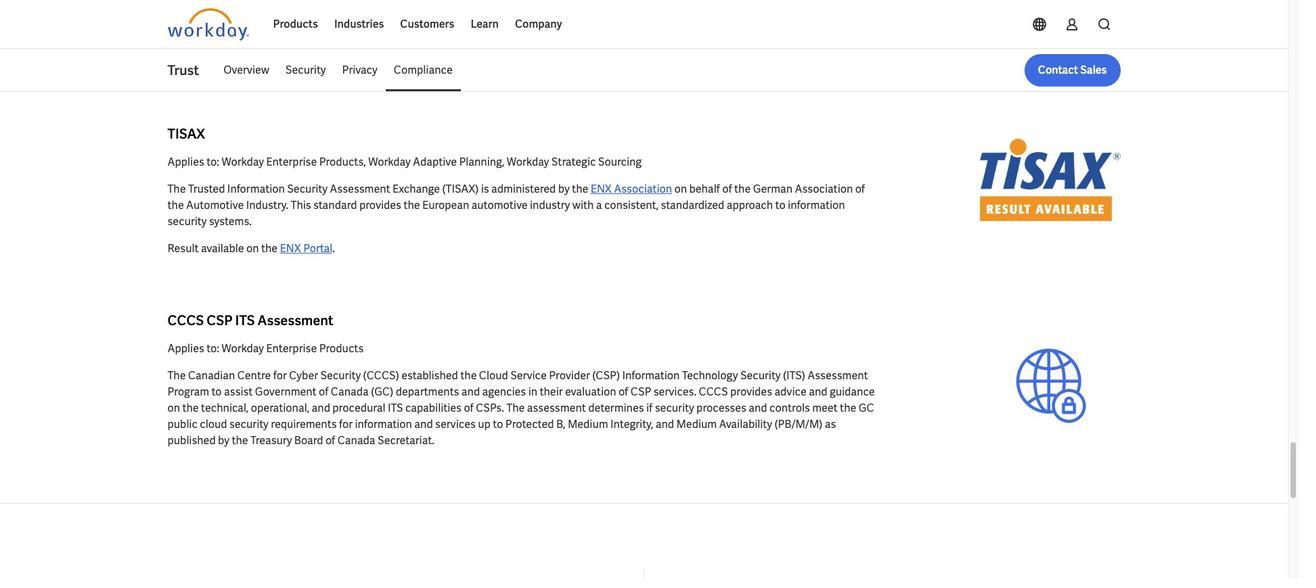 Task type: vqa. For each thing, say whether or not it's contained in the screenshot.
bottom the "Assessment"
yes



Task type: describe. For each thing, give the bounding box(es) containing it.
0 horizontal spatial in-
[[402, 22, 414, 37]]

services
[[435, 418, 476, 432]]

standard
[[313, 198, 357, 213]]

and up requirements
[[312, 401, 330, 416]]

enx portal link
[[280, 242, 333, 256]]

in
[[528, 385, 537, 399]]

trusted
[[188, 182, 225, 196]]

the up approach
[[734, 182, 751, 196]]

0 vertical spatial for
[[273, 369, 287, 383]]

on inside on behalf of the german association of the automotive industry. this standard provides the european automotive industry with a consistent, standardized approach to information security systems.
[[674, 182, 687, 196]]

learn
[[471, 17, 499, 31]]

list containing overview
[[215, 54, 1121, 87]]

approach
[[727, 198, 773, 213]]

provides inside on behalf of the german association of the automotive industry. this standard provides the european automotive industry with a consistent, standardized approach to information security systems.
[[359, 198, 401, 213]]

automotive
[[186, 198, 244, 213]]

canadian
[[188, 369, 235, 383]]

1 vertical spatial assessment
[[258, 312, 334, 330]]

requirements
[[271, 418, 337, 432]]

workday down cccs csp its assessment
[[222, 342, 264, 356]]

and up csps.
[[462, 385, 480, 399]]

.
[[333, 242, 335, 256]]

behalf
[[689, 182, 720, 196]]

the down program
[[182, 401, 199, 416]]

automotive
[[472, 198, 528, 213]]

self-
[[212, 6, 233, 20]]

technical,
[[201, 401, 249, 416]]

1 medium from the left
[[568, 418, 608, 432]]

program
[[168, 385, 209, 399]]

services.
[[654, 385, 697, 399]]

up
[[478, 418, 491, 432]]

2 vertical spatial the
[[506, 401, 525, 416]]

1 association from the left
[[614, 182, 672, 196]]

assessment
[[527, 401, 586, 416]]

1 horizontal spatial by
[[558, 182, 570, 196]]

applies for tisax
[[168, 155, 204, 169]]

secretariat.
[[378, 434, 435, 448]]

customers button
[[392, 8, 463, 41]]

(tisax)
[[442, 182, 479, 196]]

processes
[[697, 401, 747, 416]]

0 horizontal spatial enx
[[280, 242, 301, 256]]

industries
[[334, 17, 384, 31]]

cccs inside the canadian centre for cyber security (cccs) established the cloud service provider (csp) information technology security (its) assessment program to assist government of canada (gc) departments and agencies in their evaluation of csp services. cccs provides advice and guidance on the technical, operational, and procedural its capabilities of csps. the assessment determines if security processes and controls meet the gc public cloud security requirements for information and services up to protected b, medium integrity, and medium availability (pb/m/m) as published by the treasury board of canada secretariat.
[[699, 385, 728, 399]]

products button
[[265, 8, 326, 41]]

and up availability
[[749, 401, 767, 416]]

customers
[[400, 17, 454, 31]]

this inside on behalf of the german association of the automotive industry. this standard provides the european automotive industry with a consistent, standardized approach to information security systems.
[[291, 198, 311, 213]]

and up meet on the bottom right of page
[[809, 385, 827, 399]]

determines
[[588, 401, 644, 416]]

workday self-assesses against the csa star caiq biennially, providing our customers with an in-depth view of our control environment. this document provides workday customers with an in-depth view of the workday control environment.
[[168, 6, 852, 37]]

1 horizontal spatial for
[[339, 418, 353, 432]]

published
[[168, 434, 216, 448]]

menu containing overview
[[215, 54, 461, 87]]

0 vertical spatial depth
[[640, 6, 669, 20]]

integrity,
[[611, 418, 653, 432]]

(cccs)
[[363, 369, 399, 383]]

with inside on behalf of the german association of the automotive industry. this standard provides the european automotive industry with a consistent, standardized approach to information security systems.
[[572, 198, 594, 213]]

company
[[515, 17, 562, 31]]

as
[[825, 418, 836, 432]]

protected
[[506, 418, 554, 432]]

information inside the canadian centre for cyber security (cccs) established the cloud service provider (csp) information technology security (its) assessment program to assist government of canada (gc) departments and agencies in their evaluation of csp services. cccs provides advice and guidance on the technical, operational, and procedural its capabilities of csps. the assessment determines if security processes and controls meet the gc public cloud security requirements for information and services up to protected b, medium integrity, and medium availability (pb/m/m) as published by the treasury board of canada secretariat.
[[355, 418, 412, 432]]

0 vertical spatial canada
[[331, 385, 369, 399]]

biennially,
[[417, 6, 466, 20]]

2 our from the left
[[708, 6, 724, 20]]

procedural
[[333, 401, 385, 416]]

standardized
[[661, 198, 724, 213]]

overview
[[223, 63, 269, 77]]

to inside on behalf of the german association of the automotive industry. this standard provides the european automotive industry with a consistent, standardized approach to information security systems.
[[775, 198, 786, 213]]

to:
[[207, 342, 219, 356]]

products inside products dropdown button
[[273, 17, 318, 31]]

industry.
[[246, 198, 288, 213]]

overview link
[[215, 54, 277, 87]]

1 vertical spatial products
[[319, 342, 364, 356]]

tisax image
[[980, 139, 1121, 222]]

evaluation
[[565, 385, 616, 399]]

the for the canadian centre for cyber security (cccs) established the cloud service provider (csp) information technology security (its) assessment program to assist government of canada (gc) departments and agencies in their evaluation of csp services. cccs provides advice and guidance on the technical, operational, and procedural its capabilities of csps. the assessment determines if security processes and controls meet the gc public cloud security requirements for information and services up to protected b, medium integrity, and medium availability (pb/m/m) as published by the treasury board of canada secretariat.
[[168, 369, 186, 383]]

1 horizontal spatial in-
[[627, 6, 640, 20]]

their
[[540, 385, 563, 399]]

(its)
[[783, 369, 805, 383]]

0 vertical spatial with
[[589, 6, 611, 20]]

gc
[[859, 401, 874, 416]]

public
[[168, 418, 198, 432]]

guidance
[[830, 385, 875, 399]]

cccs csp its assessment
[[168, 312, 334, 330]]

sales
[[1080, 63, 1107, 77]]

compliance
[[394, 63, 453, 77]]

globe lock icon image for workday self-assesses against the csa star caiq biennially, providing our customers with an in-depth view of our control environment. this document provides workday customers with an in-depth view of the workday control environment.
[[980, 0, 1121, 20]]

workday down the providing
[[501, 22, 543, 37]]

advice
[[775, 385, 807, 399]]

the for the trusted information security assessment exchange (tisax) is administered by the enx association
[[168, 182, 186, 196]]

the down the providing
[[482, 22, 498, 37]]

centre
[[237, 369, 271, 383]]

globe lock icon image for applies to: workday enterprise products
[[980, 335, 1121, 437]]

workday up exchange
[[368, 155, 411, 169]]

its inside the canadian centre for cyber security (cccs) established the cloud service provider (csp) information technology security (its) assessment program to assist government of canada (gc) departments and agencies in their evaluation of csp services. cccs provides advice and guidance on the technical, operational, and procedural its capabilities of csps. the assessment determines if security processes and controls meet the gc public cloud security requirements for information and services up to protected b, medium integrity, and medium availability (pb/m/m) as published by the treasury board of canada secretariat.
[[388, 401, 403, 416]]

assessment inside the canadian centre for cyber security (cccs) established the cloud service provider (csp) information technology security (its) assessment program to assist government of canada (gc) departments and agencies in their evaluation of csp services. cccs provides advice and guidance on the technical, operational, and procedural its capabilities of csps. the assessment determines if security processes and controls meet the gc public cloud security requirements for information and services up to protected b, medium integrity, and medium availability (pb/m/m) as published by the treasury board of canada secretariat.
[[808, 369, 868, 383]]

2 vertical spatial to
[[493, 418, 503, 432]]

assesses
[[233, 6, 277, 20]]

the trusted information security assessment exchange (tisax) is administered by the enx association
[[168, 182, 672, 196]]

this inside workday self-assesses against the csa star caiq biennially, providing our customers with an in-depth view of our control environment. this document provides workday customers with an in-depth view of the workday control environment.
[[831, 6, 852, 20]]

agencies
[[482, 385, 526, 399]]

cloud
[[479, 369, 508, 383]]

0 vertical spatial csp
[[207, 312, 233, 330]]

privacy link
[[334, 54, 386, 87]]

tisax
[[168, 125, 205, 143]]

1 vertical spatial depth
[[414, 22, 443, 37]]

0 vertical spatial environment.
[[764, 6, 829, 20]]

provides inside workday self-assesses against the csa star caiq biennially, providing our customers with an in-depth view of our control environment. this document provides workday customers with an in-depth view of the workday control environment.
[[220, 22, 262, 37]]

provider
[[549, 369, 590, 383]]

consistent,
[[604, 198, 659, 213]]



Task type: locate. For each thing, give the bounding box(es) containing it.
csp
[[207, 312, 233, 330], [631, 385, 651, 399]]

a
[[596, 198, 602, 213]]

0 vertical spatial enx
[[591, 182, 612, 196]]

menu
[[215, 54, 461, 87]]

with
[[589, 6, 611, 20], [363, 22, 385, 37], [572, 198, 594, 213]]

1 horizontal spatial an
[[613, 6, 625, 20]]

to right the up
[[493, 418, 503, 432]]

the
[[168, 182, 186, 196], [168, 369, 186, 383], [506, 401, 525, 416]]

the left automotive
[[168, 198, 184, 213]]

go to the homepage image
[[168, 8, 249, 41]]

2 horizontal spatial on
[[674, 182, 687, 196]]

if
[[646, 401, 653, 416]]

information down german in the top of the page
[[788, 198, 845, 213]]

1 vertical spatial the
[[168, 369, 186, 383]]

0 horizontal spatial information
[[227, 182, 285, 196]]

0 vertical spatial control
[[727, 6, 762, 20]]

our
[[516, 6, 533, 20], [708, 6, 724, 20]]

0 horizontal spatial control
[[545, 22, 580, 37]]

1 horizontal spatial its
[[388, 401, 403, 416]]

controls
[[770, 401, 810, 416]]

0 vertical spatial assessment
[[330, 182, 390, 196]]

workday up administered
[[507, 155, 549, 169]]

information inside on behalf of the german association of the automotive industry. this standard provides the european automotive industry with a consistent, standardized approach to information security systems.
[[788, 198, 845, 213]]

its up applies to: workday enterprise products
[[235, 312, 255, 330]]

1 vertical spatial cccs
[[699, 385, 728, 399]]

workday
[[168, 6, 210, 20], [264, 22, 307, 37], [501, 22, 543, 37], [368, 155, 411, 169], [507, 155, 549, 169], [222, 342, 264, 356]]

industry
[[530, 198, 570, 213]]

applies
[[168, 155, 204, 169], [168, 342, 204, 356]]

1 vertical spatial security
[[655, 401, 694, 416]]

canada
[[331, 385, 369, 399], [338, 434, 375, 448]]

capabilities
[[405, 401, 462, 416]]

0 horizontal spatial for
[[273, 369, 287, 383]]

csps.
[[476, 401, 504, 416]]

0 horizontal spatial our
[[516, 6, 533, 20]]

by inside the canadian centre for cyber security (cccs) established the cloud service provider (csp) information technology security (its) assessment program to assist government of canada (gc) departments and agencies in their evaluation of csp services. cccs provides advice and guidance on the technical, operational, and procedural its capabilities of csps. the assessment determines if security processes and controls meet the gc public cloud security requirements for information and services up to protected b, medium integrity, and medium availability (pb/m/m) as published by the treasury board of canada secretariat.
[[218, 434, 229, 448]]

on behalf of the german association of the automotive industry. this standard provides the european automotive industry with a consistent, standardized approach to information security systems.
[[168, 182, 865, 229]]

learn button
[[463, 8, 507, 41]]

cccs up canadian
[[168, 312, 204, 330]]

0 vertical spatial view
[[671, 6, 693, 20]]

the down exchange
[[404, 198, 420, 213]]

portal
[[303, 242, 333, 256]]

list
[[215, 54, 1121, 87]]

the down guidance
[[840, 401, 856, 416]]

1 vertical spatial canada
[[338, 434, 375, 448]]

1 horizontal spatial our
[[708, 6, 724, 20]]

systems.
[[209, 215, 252, 229]]

1 vertical spatial provides
[[359, 198, 401, 213]]

control
[[727, 6, 762, 20], [545, 22, 580, 37]]

information up 'services.'
[[622, 369, 680, 383]]

1 vertical spatial information
[[355, 418, 412, 432]]

0 horizontal spatial security
[[168, 215, 207, 229]]

0 horizontal spatial products
[[273, 17, 318, 31]]

2 applies from the top
[[168, 342, 204, 356]]

trust link
[[168, 61, 215, 80]]

workday up document
[[168, 6, 210, 20]]

association up consistent,
[[614, 182, 672, 196]]

0 vertical spatial globe lock icon image
[[980, 0, 1121, 20]]

csp inside the canadian centre for cyber security (cccs) established the cloud service provider (csp) information technology security (its) assessment program to assist government of canada (gc) departments and agencies in their evaluation of csp services. cccs provides advice and guidance on the technical, operational, and procedural its capabilities of csps. the assessment determines if security processes and controls meet the gc public cloud security requirements for information and services up to protected b, medium integrity, and medium availability (pb/m/m) as published by the treasury board of canada secretariat.
[[631, 385, 651, 399]]

adaptive
[[413, 155, 457, 169]]

applies down tisax
[[168, 155, 204, 169]]

0 horizontal spatial medium
[[568, 418, 608, 432]]

enterprise
[[266, 155, 317, 169], [266, 342, 317, 356]]

0 vertical spatial cccs
[[168, 312, 204, 330]]

document
[[168, 22, 218, 37]]

the left cloud
[[460, 369, 477, 383]]

against
[[280, 6, 316, 20]]

0 vertical spatial products
[[273, 17, 318, 31]]

its down (gc)
[[388, 401, 403, 416]]

globe lock icon image
[[980, 0, 1121, 20], [980, 335, 1121, 437]]

applies for cccs csp its assessment
[[168, 342, 204, 356]]

operational,
[[251, 401, 309, 416]]

2 horizontal spatial provides
[[730, 385, 772, 399]]

1 our from the left
[[516, 6, 533, 20]]

0 vertical spatial customers
[[535, 6, 587, 20]]

1 horizontal spatial customers
[[535, 6, 587, 20]]

0 horizontal spatial an
[[387, 22, 399, 37]]

2 horizontal spatial security
[[655, 401, 694, 416]]

workday down against
[[264, 22, 307, 37]]

0 horizontal spatial to
[[211, 385, 222, 399]]

applies left to:
[[168, 342, 204, 356]]

the canadian centre for cyber security (cccs) established the cloud service provider (csp) information technology security (its) assessment program to assist government of canada (gc) departments and agencies in their evaluation of csp services. cccs provides advice and guidance on the technical, operational, and procedural its capabilities of csps. the assessment determines if security processes and controls meet the gc public cloud security requirements for information and services up to protected b, medium integrity, and medium availability (pb/m/m) as published by the treasury board of canada secretariat.
[[168, 369, 875, 448]]

provides down assesses
[[220, 22, 262, 37]]

planning,
[[459, 155, 505, 169]]

security inside on behalf of the german association of the automotive industry. this standard provides the european automotive industry with a consistent, standardized approach to information security systems.
[[168, 215, 207, 229]]

enx association link
[[591, 182, 672, 196]]

on right available
[[246, 242, 259, 256]]

exchange
[[393, 182, 440, 196]]

1 applies from the top
[[168, 155, 204, 169]]

products,
[[319, 155, 366, 169]]

on up standardized
[[674, 182, 687, 196]]

company button
[[507, 8, 570, 41]]

1 vertical spatial applies
[[168, 342, 204, 356]]

german
[[753, 182, 793, 196]]

1 horizontal spatial products
[[319, 342, 364, 356]]

industries button
[[326, 8, 392, 41]]

on up public
[[168, 401, 180, 416]]

assist
[[224, 385, 253, 399]]

caiq
[[388, 6, 415, 20]]

service
[[511, 369, 547, 383]]

information inside the canadian centre for cyber security (cccs) established the cloud service provider (csp) information technology security (its) assessment program to assist government of canada (gc) departments and agencies in their evaluation of csp services. cccs provides advice and guidance on the technical, operational, and procedural its capabilities of csps. the assessment determines if security processes and controls meet the gc public cloud security requirements for information and services up to protected b, medium integrity, and medium availability (pb/m/m) as published by the treasury board of canada secretariat.
[[622, 369, 680, 383]]

by up industry
[[558, 182, 570, 196]]

the down strategic
[[572, 182, 588, 196]]

(pb/m/m)
[[775, 418, 823, 432]]

environment.
[[764, 6, 829, 20], [583, 22, 648, 37]]

depth
[[640, 6, 669, 20], [414, 22, 443, 37]]

1 horizontal spatial on
[[246, 242, 259, 256]]

1 globe lock icon image from the top
[[980, 0, 1121, 20]]

for down "procedural"
[[339, 418, 353, 432]]

1 horizontal spatial view
[[671, 6, 693, 20]]

1 vertical spatial in-
[[402, 22, 414, 37]]

2 globe lock icon image from the top
[[980, 335, 1121, 437]]

the up program
[[168, 369, 186, 383]]

products up security link in the left top of the page
[[273, 17, 318, 31]]

1 horizontal spatial provides
[[359, 198, 401, 213]]

1 vertical spatial on
[[246, 242, 259, 256]]

security up treasury
[[229, 418, 269, 432]]

2 vertical spatial on
[[168, 401, 180, 416]]

(gc)
[[371, 385, 393, 399]]

assessment
[[330, 182, 390, 196], [258, 312, 334, 330], [808, 369, 868, 383]]

0 horizontal spatial provides
[[220, 22, 262, 37]]

assessment up guidance
[[808, 369, 868, 383]]

contact sales link
[[1025, 54, 1121, 87]]

0 vertical spatial to
[[775, 198, 786, 213]]

the left csa
[[318, 6, 335, 20]]

0 vertical spatial an
[[613, 6, 625, 20]]

0 vertical spatial on
[[674, 182, 687, 196]]

0 horizontal spatial view
[[445, 22, 468, 37]]

result available on the enx portal .
[[168, 242, 335, 256]]

0 vertical spatial the
[[168, 182, 186, 196]]

1 vertical spatial environment.
[[583, 22, 648, 37]]

enx left portal
[[280, 242, 301, 256]]

to down canadian
[[211, 385, 222, 399]]

treasury
[[250, 434, 292, 448]]

is
[[481, 182, 489, 196]]

the left enx portal link
[[261, 242, 278, 256]]

and
[[462, 385, 480, 399], [809, 385, 827, 399], [312, 401, 330, 416], [749, 401, 767, 416], [414, 418, 433, 432], [656, 418, 674, 432]]

contact sales
[[1038, 63, 1107, 77]]

association right german in the top of the page
[[795, 182, 853, 196]]

1 vertical spatial an
[[387, 22, 399, 37]]

1 horizontal spatial control
[[727, 6, 762, 20]]

provides up availability
[[730, 385, 772, 399]]

cloud
[[200, 418, 227, 432]]

technology
[[682, 369, 738, 383]]

security down 'services.'
[[655, 401, 694, 416]]

1 horizontal spatial enx
[[591, 182, 612, 196]]

medium down "processes"
[[677, 418, 717, 432]]

an
[[613, 6, 625, 20], [387, 22, 399, 37]]

2 vertical spatial with
[[572, 198, 594, 213]]

security
[[168, 215, 207, 229], [655, 401, 694, 416], [229, 418, 269, 432]]

0 horizontal spatial this
[[291, 198, 311, 213]]

this
[[831, 6, 852, 20], [291, 198, 311, 213]]

and down 'capabilities' on the bottom left of the page
[[414, 418, 433, 432]]

with down star
[[363, 22, 385, 37]]

medium
[[568, 418, 608, 432], [677, 418, 717, 432]]

established
[[402, 369, 458, 383]]

strategic
[[551, 155, 596, 169]]

available
[[201, 242, 244, 256]]

the left treasury
[[232, 434, 248, 448]]

2 medium from the left
[[677, 418, 717, 432]]

1 vertical spatial with
[[363, 22, 385, 37]]

result
[[168, 242, 199, 256]]

0 horizontal spatial its
[[235, 312, 255, 330]]

0 vertical spatial information
[[227, 182, 285, 196]]

1 horizontal spatial this
[[831, 6, 852, 20]]

security up the result on the left top of the page
[[168, 215, 207, 229]]

enx up a
[[591, 182, 612, 196]]

0 vertical spatial this
[[831, 6, 852, 20]]

meet
[[812, 401, 838, 416]]

to down german in the top of the page
[[775, 198, 786, 213]]

0 horizontal spatial cccs
[[168, 312, 204, 330]]

assessment up standard
[[330, 182, 390, 196]]

and right "integrity,"
[[656, 418, 674, 432]]

cyber
[[289, 369, 318, 383]]

products up (cccs)
[[319, 342, 364, 356]]

0 horizontal spatial customers
[[309, 22, 361, 37]]

cccs down the technology
[[699, 385, 728, 399]]

1 horizontal spatial cccs
[[699, 385, 728, 399]]

1 horizontal spatial information
[[622, 369, 680, 383]]

for up government
[[273, 369, 287, 383]]

association inside on behalf of the german association of the automotive industry. this standard provides the european automotive industry with a consistent, standardized approach to information security systems.
[[795, 182, 853, 196]]

security right cyber
[[320, 369, 361, 383]]

availability
[[719, 418, 772, 432]]

information up industry.
[[227, 182, 285, 196]]

security left (its)
[[740, 369, 781, 383]]

provides down exchange
[[359, 198, 401, 213]]

0 horizontal spatial information
[[355, 418, 412, 432]]

on inside the canadian centre for cyber security (cccs) established the cloud service provider (csp) information technology security (its) assessment program to assist government of canada (gc) departments and agencies in their evaluation of csp services. cccs provides advice and guidance on the technical, operational, and procedural its capabilities of csps. the assessment determines if security processes and controls meet the gc public cloud security requirements for information and services up to protected b, medium integrity, and medium availability (pb/m/m) as published by the treasury board of canada secretariat.
[[168, 401, 180, 416]]

csp up if
[[631, 385, 651, 399]]

enterprise up cyber
[[266, 342, 317, 356]]

1 vertical spatial to
[[211, 385, 222, 399]]

1 vertical spatial information
[[622, 369, 680, 383]]

1 vertical spatial by
[[218, 434, 229, 448]]

canada down "procedural"
[[338, 434, 375, 448]]

1 horizontal spatial to
[[493, 418, 503, 432]]

2 vertical spatial assessment
[[808, 369, 868, 383]]

0 horizontal spatial by
[[218, 434, 229, 448]]

1 vertical spatial its
[[388, 401, 403, 416]]

0 vertical spatial by
[[558, 182, 570, 196]]

view
[[671, 6, 693, 20], [445, 22, 468, 37]]

enterprise up industry.
[[266, 155, 317, 169]]

security up standard
[[287, 182, 328, 196]]

information up the secretariat.
[[355, 418, 412, 432]]

products
[[273, 17, 318, 31], [319, 342, 364, 356]]

1 vertical spatial enx
[[280, 242, 301, 256]]

the down 'agencies' on the left bottom of page
[[506, 401, 525, 416]]

1 vertical spatial globe lock icon image
[[980, 335, 1121, 437]]

for
[[273, 369, 287, 383], [339, 418, 353, 432]]

the
[[318, 6, 335, 20], [482, 22, 498, 37], [572, 182, 588, 196], [734, 182, 751, 196], [168, 198, 184, 213], [404, 198, 420, 213], [261, 242, 278, 256], [460, 369, 477, 383], [182, 401, 199, 416], [840, 401, 856, 416], [232, 434, 248, 448]]

canada up "procedural"
[[331, 385, 369, 399]]

1 enterprise from the top
[[266, 155, 317, 169]]

to: workday
[[207, 155, 264, 169]]

csa
[[337, 6, 358, 20]]

1 vertical spatial customers
[[309, 22, 361, 37]]

0 vertical spatial in-
[[627, 6, 640, 20]]

sourcing
[[598, 155, 642, 169]]

applies to: workday enterprise products, workday adaptive planning, workday strategic sourcing
[[168, 155, 642, 169]]

1 vertical spatial control
[[545, 22, 580, 37]]

privacy
[[342, 63, 378, 77]]

1 horizontal spatial medium
[[677, 418, 717, 432]]

european
[[422, 198, 469, 213]]

security down products dropdown button
[[286, 63, 326, 77]]

provides inside the canadian centre for cyber security (cccs) established the cloud service provider (csp) information technology security (its) assessment program to assist government of canada (gc) departments and agencies in their evaluation of csp services. cccs provides advice and guidance on the technical, operational, and procedural its capabilities of csps. the assessment determines if security processes and controls meet the gc public cloud security requirements for information and services up to protected b, medium integrity, and medium availability (pb/m/m) as published by the treasury board of canada secretariat.
[[730, 385, 772, 399]]

applies to: workday enterprise products
[[168, 342, 364, 356]]

1 vertical spatial for
[[339, 418, 353, 432]]

0 vertical spatial enterprise
[[266, 155, 317, 169]]

government
[[255, 385, 317, 399]]

medium right b,
[[568, 418, 608, 432]]

csp up to:
[[207, 312, 233, 330]]

1 horizontal spatial association
[[795, 182, 853, 196]]

compliance link
[[386, 54, 461, 87]]

2 enterprise from the top
[[266, 342, 317, 356]]

1 vertical spatial this
[[291, 198, 311, 213]]

contact
[[1038, 63, 1078, 77]]

providing
[[468, 6, 514, 20]]

1 horizontal spatial csp
[[631, 385, 651, 399]]

provides
[[220, 22, 262, 37], [359, 198, 401, 213], [730, 385, 772, 399]]

0 horizontal spatial environment.
[[583, 22, 648, 37]]

0 horizontal spatial association
[[614, 182, 672, 196]]

2 vertical spatial security
[[229, 418, 269, 432]]

with right company
[[589, 6, 611, 20]]

2 association from the left
[[795, 182, 853, 196]]

1 vertical spatial view
[[445, 22, 468, 37]]

1 vertical spatial csp
[[631, 385, 651, 399]]

0 vertical spatial its
[[235, 312, 255, 330]]

by down cloud
[[218, 434, 229, 448]]

the left "trusted"
[[168, 182, 186, 196]]

information
[[227, 182, 285, 196], [622, 369, 680, 383]]

b,
[[556, 418, 566, 432]]

1 horizontal spatial information
[[788, 198, 845, 213]]

to
[[775, 198, 786, 213], [211, 385, 222, 399], [493, 418, 503, 432]]

assessment up applies to: workday enterprise products
[[258, 312, 334, 330]]

with left a
[[572, 198, 594, 213]]

0 horizontal spatial on
[[168, 401, 180, 416]]



